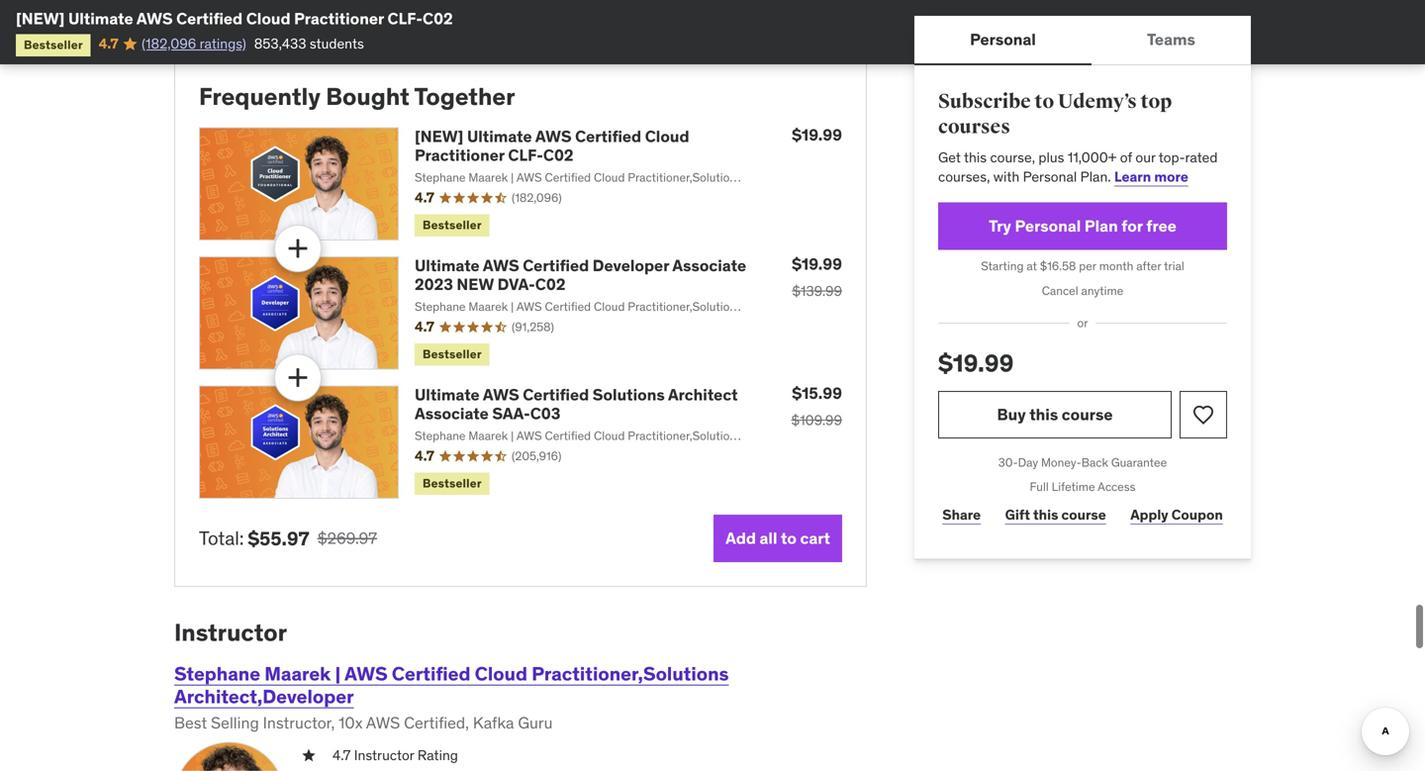 Task type: describe. For each thing, give the bounding box(es) containing it.
apply
[[1131, 506, 1169, 524]]

cloud inside stephane maarek | aws certified cloud practitioner,solutions architect,developer best selling instructor, 10x aws certified, kafka guru
[[475, 662, 528, 686]]

c02 for [new] ultimate aws certified cloud practitioner clf-c02
[[423, 8, 453, 29]]

stephane inside stephane maarek | aws certified cloud practitioner,solutions architect,developer best selling instructor, 10x aws certified, kafka guru
[[174, 662, 260, 686]]

practitioner for [new] ultimate aws certified cloud practitioner clf-c02
[[294, 8, 384, 29]]

c02 for [new] ultimate aws certified cloud practitioner clf-c02 stephane maarek | aws certified cloud practitioner,solutions architect,developer
[[543, 145, 574, 165]]

students
[[310, 35, 364, 52]]

add all to cart button
[[714, 515, 843, 562]]

guarantee
[[1112, 455, 1167, 470]]

architect,developer inside ultimate aws certified developer associate 2023 new dva-c02 stephane maarek | aws certified cloud practitioner,solutions architect,developer
[[415, 315, 520, 331]]

new
[[457, 274, 494, 295]]

full
[[1030, 479, 1049, 495]]

853,433
[[254, 35, 306, 52]]

this for gift
[[1034, 506, 1059, 524]]

91258 reviews element
[[512, 319, 554, 336]]

together
[[414, 82, 515, 112]]

our
[[1136, 148, 1156, 166]]

4.7 for ultimate aws certified developer associate 2023 new dva-c02
[[415, 318, 435, 336]]

dva-
[[498, 274, 535, 295]]

practitioner,solutions inside 'ultimate aws certified solutions architect associate saa-c03 stephane maarek | aws certified cloud practitioner,solutions architect,developer'
[[628, 428, 742, 443]]

bought
[[326, 82, 410, 112]]

starting
[[981, 258, 1024, 274]]

$15.99 $109.99
[[792, 383, 843, 429]]

associate inside 'ultimate aws certified solutions architect associate saa-c03 stephane maarek | aws certified cloud practitioner,solutions architect,developer'
[[415, 404, 489, 424]]

courses
[[939, 115, 1011, 139]]

maarek inside ultimate aws certified developer associate 2023 new dva-c02 stephane maarek | aws certified cloud practitioner,solutions architect,developer
[[469, 299, 508, 314]]

try personal plan for free
[[989, 216, 1177, 236]]

30-
[[999, 455, 1018, 470]]

per
[[1079, 258, 1097, 274]]

stephane maarek | aws certified cloud practitioner,solutions architect,developer link
[[174, 662, 729, 708]]

xsmall image
[[301, 746, 317, 766]]

personal inside the get this course, plus 11,000+ of our top-rated courses, with personal plan.
[[1023, 168, 1077, 186]]

4.7 instructor rating
[[333, 747, 458, 765]]

cancel
[[1042, 283, 1079, 298]]

at
[[1027, 258, 1037, 274]]

stephane inside ultimate aws certified developer associate 2023 new dva-c02 stephane maarek | aws certified cloud practitioner,solutions architect,developer
[[415, 299, 466, 314]]

guru
[[518, 713, 553, 733]]

| inside ultimate aws certified developer associate 2023 new dva-c02 stephane maarek | aws certified cloud practitioner,solutions architect,developer
[[511, 299, 514, 314]]

gift this course
[[1006, 506, 1107, 524]]

course,
[[990, 148, 1036, 166]]

after
[[1137, 258, 1162, 274]]

tab list containing personal
[[915, 16, 1251, 65]]

gift
[[1006, 506, 1031, 524]]

day
[[1018, 455, 1039, 470]]

0 vertical spatial $19.99
[[792, 125, 843, 145]]

bestseller for ultimate aws certified solutions architect associate saa-c03
[[423, 476, 482, 491]]

$139.99
[[792, 282, 843, 300]]

apply coupon
[[1131, 506, 1223, 524]]

teams
[[1147, 29, 1196, 49]]

to inside add all to cart button
[[781, 528, 797, 548]]

add
[[726, 528, 756, 548]]

c03
[[530, 404, 561, 424]]

get this course, plus 11,000+ of our top-rated courses, with personal plan.
[[939, 148, 1218, 186]]

learn
[[1115, 168, 1152, 186]]

1 vertical spatial $19.99
[[792, 254, 843, 274]]

certified inside stephane maarek | aws certified cloud practitioner,solutions architect,developer best selling instructor, 10x aws certified, kafka guru
[[392, 662, 471, 686]]

1 horizontal spatial instructor
[[354, 747, 414, 765]]

c02 inside ultimate aws certified developer associate 2023 new dva-c02 stephane maarek | aws certified cloud practitioner,solutions architect,developer
[[535, 274, 566, 295]]

practitioner,solutions inside ultimate aws certified developer associate 2023 new dva-c02 stephane maarek | aws certified cloud practitioner,solutions architect,developer
[[628, 299, 742, 314]]

trial
[[1164, 258, 1185, 274]]

coupon
[[1172, 506, 1223, 524]]

| inside stephane maarek | aws certified cloud practitioner,solutions architect,developer best selling instructor, 10x aws certified, kafka guru
[[335, 662, 341, 686]]

maarek inside [new] ultimate aws certified cloud practitioner clf-c02 stephane maarek | aws certified cloud practitioner,solutions architect,developer
[[469, 170, 508, 185]]

certified,
[[404, 713, 469, 733]]

182096 reviews element
[[512, 190, 562, 206]]

| inside [new] ultimate aws certified cloud practitioner clf-c02 stephane maarek | aws certified cloud practitioner,solutions architect,developer
[[511, 170, 514, 185]]

bestseller for ultimate aws certified developer associate 2023 new dva-c02
[[423, 346, 482, 362]]

10x
[[339, 713, 363, 733]]

$269.97
[[317, 528, 377, 548]]

$109.99
[[792, 411, 843, 429]]

(182,096
[[142, 35, 196, 52]]

plan
[[1085, 216, 1118, 236]]

add all to cart
[[726, 528, 831, 548]]

or
[[1078, 315, 1089, 331]]

gift this course link
[[1001, 495, 1111, 535]]

courses,
[[939, 168, 990, 186]]

learn more
[[1115, 168, 1189, 186]]

subscribe to udemy's top courses
[[939, 90, 1172, 139]]

bestseller for [new] ultimate aws certified cloud practitioner clf-c02
[[423, 217, 482, 233]]

stephane inside 'ultimate aws certified solutions architect associate saa-c03 stephane maarek | aws certified cloud practitioner,solutions architect,developer'
[[415, 428, 466, 443]]

lifetime
[[1052, 479, 1096, 495]]

$55.97
[[248, 527, 310, 550]]

get
[[939, 148, 961, 166]]

developer
[[593, 255, 669, 276]]

top-
[[1159, 148, 1186, 166]]

selling
[[211, 713, 259, 733]]

clf- for [new] ultimate aws certified cloud practitioner clf-c02
[[388, 8, 423, 29]]

2023
[[415, 274, 453, 295]]

for
[[1122, 216, 1143, 236]]

saa-
[[492, 404, 530, 424]]

instructor,
[[263, 713, 335, 733]]

more
[[1155, 168, 1189, 186]]

best
[[174, 713, 207, 733]]

maarek inside stephane maarek | aws certified cloud practitioner,solutions architect,developer best selling instructor, 10x aws certified, kafka guru
[[265, 662, 331, 686]]

share
[[943, 506, 981, 524]]

learn more link
[[1115, 168, 1189, 186]]

stephane maarek | aws certified cloud practitioner,solutions architect,developer best selling instructor, 10x aws certified, kafka guru
[[174, 662, 729, 733]]

this for buy
[[1030, 404, 1059, 424]]

cloud inside 'ultimate aws certified solutions architect associate saa-c03 stephane maarek | aws certified cloud practitioner,solutions architect,developer'
[[594, 428, 625, 443]]

(182,096)
[[512, 190, 562, 206]]

[new] ultimate aws certified cloud practitioner clf-c02
[[16, 8, 453, 29]]

ultimate inside [new] ultimate aws certified cloud practitioner clf-c02 stephane maarek | aws certified cloud practitioner,solutions architect,developer
[[467, 126, 532, 146]]

wishlist image
[[1192, 403, 1216, 427]]

practitioner,solutions inside stephane maarek | aws certified cloud practitioner,solutions architect,developer best selling instructor, 10x aws certified, kafka guru
[[532, 662, 729, 686]]



Task type: vqa. For each thing, say whether or not it's contained in the screenshot.
tab list
yes



Task type: locate. For each thing, give the bounding box(es) containing it.
$15.99
[[792, 383, 843, 403]]

instructor up selling
[[174, 618, 287, 647]]

1 horizontal spatial associate
[[673, 255, 747, 276]]

| down "dva-"
[[511, 299, 514, 314]]

personal up $16.58
[[1015, 216, 1081, 236]]

personal button
[[915, 16, 1092, 63]]

to
[[1035, 90, 1055, 114], [781, 528, 797, 548]]

cloud
[[246, 8, 291, 29], [645, 126, 690, 146], [594, 170, 625, 185], [594, 299, 625, 314], [594, 428, 625, 443], [475, 662, 528, 686]]

0 horizontal spatial [new]
[[16, 8, 65, 29]]

(182,096 ratings)
[[142, 35, 246, 52]]

| up "(182,096)"
[[511, 170, 514, 185]]

subscribe
[[939, 90, 1031, 114]]

architect,developer down the saa-
[[415, 445, 520, 460]]

clf- up bought
[[388, 8, 423, 29]]

rated
[[1186, 148, 1218, 166]]

architect,developer up new
[[415, 186, 520, 202]]

architect,developer inside stephane maarek | aws certified cloud practitioner,solutions architect,developer best selling instructor, 10x aws certified, kafka guru
[[174, 685, 354, 708]]

c02 up "(182,096)"
[[543, 145, 574, 165]]

practitioner,solutions inside [new] ultimate aws certified cloud practitioner clf-c02 stephane maarek | aws certified cloud practitioner,solutions architect,developer
[[628, 170, 742, 185]]

practitioner down 'together'
[[415, 145, 505, 165]]

practitioner for [new] ultimate aws certified cloud practitioner clf-c02 stephane maarek | aws certified cloud practitioner,solutions architect,developer
[[415, 145, 505, 165]]

this for get
[[964, 148, 987, 166]]

course up back
[[1062, 404, 1113, 424]]

top
[[1141, 90, 1172, 114]]

buy this course button
[[939, 391, 1172, 438]]

this right "buy"
[[1030, 404, 1059, 424]]

bestseller
[[24, 37, 83, 52], [423, 217, 482, 233], [423, 346, 482, 362], [423, 476, 482, 491]]

0 vertical spatial c02
[[423, 8, 453, 29]]

try
[[989, 216, 1012, 236]]

to left udemy's
[[1035, 90, 1055, 114]]

maarek down [new] ultimate aws certified cloud practitioner clf-c02 link
[[469, 170, 508, 185]]

| down the saa-
[[511, 428, 514, 443]]

cart
[[800, 528, 831, 548]]

clf- inside [new] ultimate aws certified cloud practitioner clf-c02 stephane maarek | aws certified cloud practitioner,solutions architect,developer
[[508, 145, 543, 165]]

c02 up 'together'
[[423, 8, 453, 29]]

anytime
[[1082, 283, 1124, 298]]

this right gift
[[1034, 506, 1059, 524]]

architect,developer up selling
[[174, 685, 354, 708]]

starting at $16.58 per month after trial cancel anytime
[[981, 258, 1185, 298]]

$19.99
[[792, 125, 843, 145], [792, 254, 843, 274], [939, 348, 1014, 378]]

this up courses,
[[964, 148, 987, 166]]

tab list
[[915, 16, 1251, 65]]

total:
[[199, 526, 244, 550]]

ultimate aws certified developer associate 2023 new dva-c02 stephane maarek | aws certified cloud practitioner,solutions architect,developer
[[415, 255, 747, 331]]

c02 up (91,258)
[[535, 274, 566, 295]]

try personal plan for free link
[[939, 202, 1228, 250]]

total: $55.97 $269.97
[[199, 526, 377, 550]]

to right all
[[781, 528, 797, 548]]

practitioner
[[294, 8, 384, 29], [415, 145, 505, 165]]

money-
[[1041, 455, 1082, 470]]

frequently
[[199, 82, 321, 112]]

month
[[1100, 258, 1134, 274]]

1 course from the top
[[1062, 404, 1113, 424]]

architect,developer down new
[[415, 315, 520, 331]]

ultimate aws certified solutions architect associate saa-c03 stephane maarek | aws certified cloud practitioner,solutions architect,developer
[[415, 385, 742, 460]]

associate left the saa-
[[415, 404, 489, 424]]

853,433 students
[[254, 35, 364, 52]]

all
[[760, 528, 778, 548]]

0 vertical spatial personal
[[970, 29, 1036, 49]]

0 vertical spatial instructor
[[174, 618, 287, 647]]

1 vertical spatial c02
[[543, 145, 574, 165]]

apply coupon button
[[1127, 495, 1228, 535]]

1 vertical spatial practitioner
[[415, 145, 505, 165]]

0 horizontal spatial instructor
[[174, 618, 287, 647]]

1 vertical spatial to
[[781, 528, 797, 548]]

0 vertical spatial to
[[1035, 90, 1055, 114]]

instructor down 10x
[[354, 747, 414, 765]]

1 vertical spatial course
[[1062, 506, 1107, 524]]

(205,916)
[[512, 449, 562, 464]]

c02 inside [new] ultimate aws certified cloud practitioner clf-c02 stephane maarek | aws certified cloud practitioner,solutions architect,developer
[[543, 145, 574, 165]]

205916 reviews element
[[512, 448, 562, 465]]

c02
[[423, 8, 453, 29], [543, 145, 574, 165], [535, 274, 566, 295]]

clf- for [new] ultimate aws certified cloud practitioner clf-c02 stephane maarek | aws certified cloud practitioner,solutions architect,developer
[[508, 145, 543, 165]]

ultimate aws certified developer associate 2023 new dva-c02 link
[[415, 255, 747, 295]]

0 horizontal spatial to
[[781, 528, 797, 548]]

rating
[[418, 747, 458, 765]]

1 vertical spatial instructor
[[354, 747, 414, 765]]

1 vertical spatial this
[[1030, 404, 1059, 424]]

solutions
[[593, 385, 665, 405]]

0 vertical spatial course
[[1062, 404, 1113, 424]]

personal
[[970, 29, 1036, 49], [1023, 168, 1077, 186], [1015, 216, 1081, 236]]

frequently bought together
[[199, 82, 515, 112]]

2 vertical spatial this
[[1034, 506, 1059, 524]]

associate right developer
[[673, 255, 747, 276]]

1 vertical spatial [new]
[[415, 126, 464, 146]]

back
[[1082, 455, 1109, 470]]

this inside button
[[1030, 404, 1059, 424]]

certified
[[176, 8, 243, 29], [575, 126, 642, 146], [545, 170, 591, 185], [523, 255, 589, 276], [545, 299, 591, 314], [523, 385, 589, 405], [545, 428, 591, 443], [392, 662, 471, 686]]

plan.
[[1081, 168, 1111, 186]]

clf- up "(182,096)"
[[508, 145, 543, 165]]

udemy's
[[1058, 90, 1137, 114]]

this inside 'link'
[[1034, 506, 1059, 524]]

associate inside ultimate aws certified developer associate 2023 new dva-c02 stephane maarek | aws certified cloud practitioner,solutions architect,developer
[[673, 255, 747, 276]]

course inside button
[[1062, 404, 1113, 424]]

to inside subscribe to udemy's top courses
[[1035, 90, 1055, 114]]

0 vertical spatial associate
[[673, 255, 747, 276]]

2 vertical spatial $19.99
[[939, 348, 1014, 378]]

course down lifetime
[[1062, 506, 1107, 524]]

| inside 'ultimate aws certified solutions architect associate saa-c03 stephane maarek | aws certified cloud practitioner,solutions architect,developer'
[[511, 428, 514, 443]]

course inside 'link'
[[1062, 506, 1107, 524]]

1 horizontal spatial practitioner
[[415, 145, 505, 165]]

course for buy this course
[[1062, 404, 1113, 424]]

[new] inside [new] ultimate aws certified cloud practitioner clf-c02 stephane maarek | aws certified cloud practitioner,solutions architect,developer
[[415, 126, 464, 146]]

architect,developer
[[415, 186, 520, 202], [415, 315, 520, 331], [415, 445, 520, 460], [174, 685, 354, 708]]

1 vertical spatial associate
[[415, 404, 489, 424]]

1 vertical spatial personal
[[1023, 168, 1077, 186]]

kafka
[[473, 713, 514, 733]]

30-day money-back guarantee full lifetime access
[[999, 455, 1167, 495]]

personal inside button
[[970, 29, 1036, 49]]

this inside the get this course, plus 11,000+ of our top-rated courses, with personal plan.
[[964, 148, 987, 166]]

1 horizontal spatial clf-
[[508, 145, 543, 165]]

free
[[1147, 216, 1177, 236]]

[new] for [new] ultimate aws certified cloud practitioner clf-c02
[[16, 8, 65, 29]]

$19.99 $139.99
[[792, 254, 843, 300]]

1 vertical spatial clf-
[[508, 145, 543, 165]]

| up 10x
[[335, 662, 341, 686]]

2 vertical spatial c02
[[535, 274, 566, 295]]

0 horizontal spatial practitioner
[[294, 8, 384, 29]]

of
[[1120, 148, 1133, 166]]

maarek inside 'ultimate aws certified solutions architect associate saa-c03 stephane maarek | aws certified cloud practitioner,solutions architect,developer'
[[469, 428, 508, 443]]

0 vertical spatial [new]
[[16, 8, 65, 29]]

$16.58
[[1040, 258, 1077, 274]]

|
[[511, 170, 514, 185], [511, 299, 514, 314], [511, 428, 514, 443], [335, 662, 341, 686]]

[new] ultimate aws certified cloud practitioner clf-c02 link
[[415, 126, 690, 165]]

stephane
[[415, 170, 466, 185], [415, 299, 466, 314], [415, 428, 466, 443], [174, 662, 260, 686]]

ultimate inside 'ultimate aws certified solutions architect associate saa-c03 stephane maarek | aws certified cloud practitioner,solutions architect,developer'
[[415, 385, 480, 405]]

0 horizontal spatial clf-
[[388, 8, 423, 29]]

[new] for [new] ultimate aws certified cloud practitioner clf-c02 stephane maarek | aws certified cloud practitioner,solutions architect,developer
[[415, 126, 464, 146]]

0 vertical spatial clf-
[[388, 8, 423, 29]]

0 vertical spatial practitioner
[[294, 8, 384, 29]]

0 horizontal spatial associate
[[415, 404, 489, 424]]

practitioner up students
[[294, 8, 384, 29]]

architect,developer inside 'ultimate aws certified solutions architect associate saa-c03 stephane maarek | aws certified cloud practitioner,solutions architect,developer'
[[415, 445, 520, 460]]

stephane inside [new] ultimate aws certified cloud practitioner clf-c02 stephane maarek | aws certified cloud practitioner,solutions architect,developer
[[415, 170, 466, 185]]

4.7 for ultimate aws certified solutions architect associate saa-c03
[[415, 447, 435, 465]]

buy this course
[[997, 404, 1113, 424]]

ultimate
[[68, 8, 133, 29], [467, 126, 532, 146], [415, 255, 480, 276], [415, 385, 480, 405]]

architect,developer inside [new] ultimate aws certified cloud practitioner clf-c02 stephane maarek | aws certified cloud practitioner,solutions architect,developer
[[415, 186, 520, 202]]

4.7 for [new] ultimate aws certified cloud practitioner clf-c02
[[415, 189, 435, 207]]

buy
[[997, 404, 1026, 424]]

plus
[[1039, 148, 1065, 166]]

maarek down new
[[469, 299, 508, 314]]

personal up subscribe
[[970, 29, 1036, 49]]

maarek down the saa-
[[469, 428, 508, 443]]

[new]
[[16, 8, 65, 29], [415, 126, 464, 146]]

11,000+
[[1068, 148, 1117, 166]]

2 course from the top
[[1062, 506, 1107, 524]]

course
[[1062, 404, 1113, 424], [1062, 506, 1107, 524]]

(91,258)
[[512, 319, 554, 335]]

ultimate aws certified solutions architect associate saa-c03 link
[[415, 385, 738, 424]]

0 vertical spatial this
[[964, 148, 987, 166]]

1 horizontal spatial [new]
[[415, 126, 464, 146]]

course for gift this course
[[1062, 506, 1107, 524]]

1 horizontal spatial to
[[1035, 90, 1055, 114]]

ultimate inside ultimate aws certified developer associate 2023 new dva-c02 stephane maarek | aws certified cloud practitioner,solutions architect,developer
[[415, 255, 480, 276]]

2 vertical spatial personal
[[1015, 216, 1081, 236]]

clf-
[[388, 8, 423, 29], [508, 145, 543, 165]]

practitioner inside [new] ultimate aws certified cloud practitioner clf-c02 stephane maarek | aws certified cloud practitioner,solutions architect,developer
[[415, 145, 505, 165]]

maarek up instructor,
[[265, 662, 331, 686]]

ratings)
[[200, 35, 246, 52]]

cloud inside ultimate aws certified developer associate 2023 new dva-c02 stephane maarek | aws certified cloud practitioner,solutions architect,developer
[[594, 299, 625, 314]]

personal down plus
[[1023, 168, 1077, 186]]

access
[[1098, 479, 1136, 495]]

architect
[[668, 385, 738, 405]]



